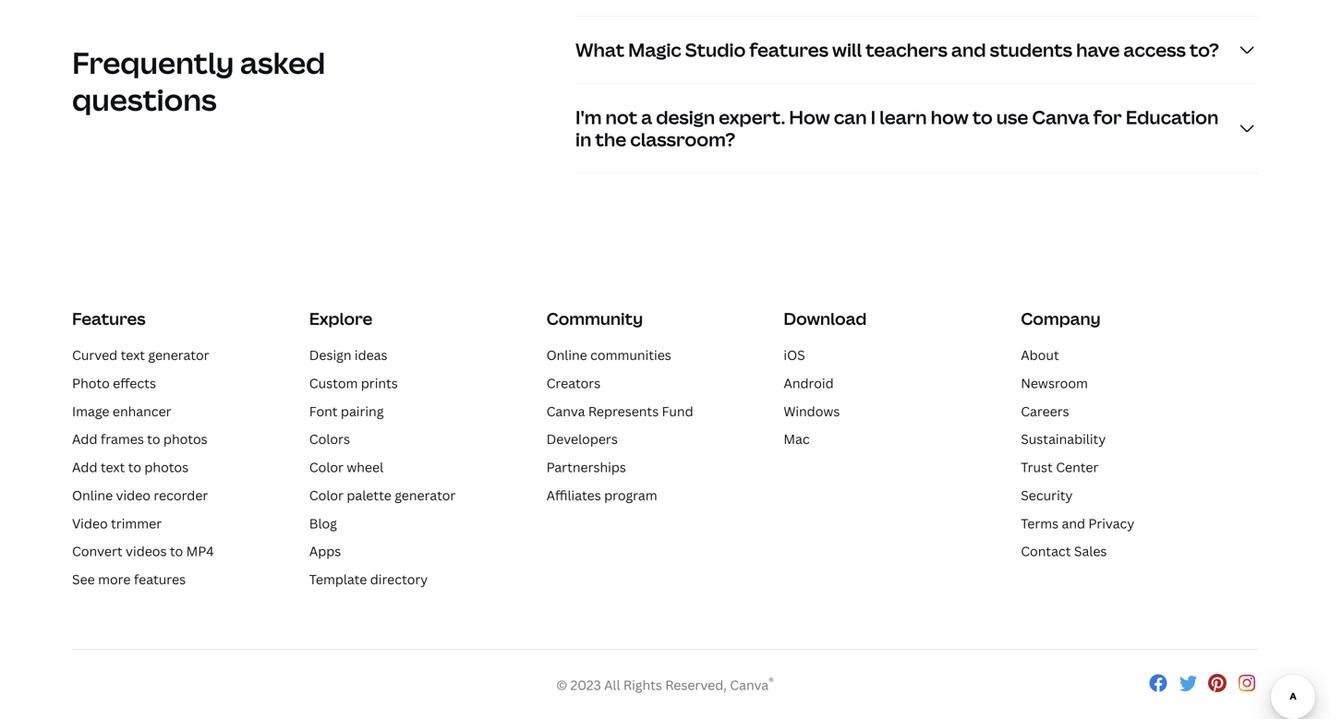 Task type: vqa. For each thing, say whether or not it's contained in the screenshot.
Instagram Post (Square) IMAGE
no



Task type: describe. For each thing, give the bounding box(es) containing it.
colors
[[309, 431, 350, 448]]

the
[[595, 127, 626, 152]]

video trimmer link
[[72, 515, 162, 532]]

careers link
[[1021, 403, 1069, 420]]

colors link
[[309, 431, 350, 448]]

color palette generator link
[[309, 487, 456, 504]]

a
[[641, 104, 652, 130]]

classroom?
[[630, 127, 735, 152]]

prints
[[361, 374, 398, 392]]

to?
[[1190, 37, 1219, 62]]

online video recorder
[[72, 487, 208, 504]]

how
[[789, 104, 830, 130]]

newsroom
[[1021, 374, 1088, 392]]

more
[[98, 571, 131, 589]]

font pairing
[[309, 403, 384, 420]]

wheel
[[347, 459, 383, 476]]

video trimmer
[[72, 515, 162, 532]]

all
[[604, 676, 620, 694]]

enhancer
[[113, 403, 171, 420]]

terms and privacy
[[1021, 515, 1135, 532]]

sales
[[1074, 543, 1107, 560]]

will
[[832, 37, 862, 62]]

affiliates
[[546, 487, 601, 504]]

image enhancer link
[[72, 403, 171, 420]]

palette
[[347, 487, 391, 504]]

creators
[[546, 374, 601, 392]]

frames
[[101, 431, 144, 448]]

privacy
[[1089, 515, 1135, 532]]

affiliates program link
[[546, 487, 657, 504]]

canva inside i'm not a design expert. how can i learn how to use canva for education in the classroom?
[[1032, 104, 1090, 130]]

curved text generator
[[72, 346, 209, 364]]

apps
[[309, 543, 341, 560]]

add frames to photos link
[[72, 431, 207, 448]]

®
[[769, 674, 774, 689]]

partnerships
[[546, 459, 626, 476]]

template directory
[[309, 571, 428, 589]]

use
[[996, 104, 1028, 130]]

video
[[72, 515, 108, 532]]

mac link
[[784, 431, 810, 448]]

affiliates program
[[546, 487, 657, 504]]

trust
[[1021, 459, 1053, 476]]

add for add text to photos
[[72, 459, 97, 476]]

explore
[[309, 308, 373, 330]]

windows
[[784, 403, 840, 420]]

what magic studio features will teachers and students have access to? button
[[575, 17, 1258, 83]]

access
[[1124, 37, 1186, 62]]

online communities
[[546, 346, 671, 364]]

ideas
[[355, 346, 387, 364]]

color wheel link
[[309, 459, 383, 476]]

ios
[[784, 346, 805, 364]]

canva inside © 2023 all rights reserved, canva ®
[[730, 676, 769, 694]]

security
[[1021, 487, 1073, 504]]

students
[[990, 37, 1072, 62]]

online for online video recorder
[[72, 487, 113, 504]]

font
[[309, 403, 338, 420]]

canva represents fund
[[546, 403, 693, 420]]

generator for curved text generator
[[148, 346, 209, 364]]

how
[[931, 104, 969, 130]]

see more features link
[[72, 571, 186, 589]]

1 vertical spatial and
[[1062, 515, 1085, 532]]

photos for add frames to photos
[[163, 431, 207, 448]]

contact sales
[[1021, 543, 1107, 560]]

design ideas
[[309, 346, 387, 364]]

center
[[1056, 459, 1099, 476]]

frequently
[[72, 42, 234, 83]]

color palette generator
[[309, 487, 456, 504]]

i'm
[[575, 104, 602, 130]]

fund
[[662, 403, 693, 420]]

©
[[556, 676, 567, 694]]

add text to photos link
[[72, 459, 189, 476]]

design ideas link
[[309, 346, 387, 364]]

program
[[604, 487, 657, 504]]

can
[[834, 104, 867, 130]]

mac
[[784, 431, 810, 448]]

image
[[72, 403, 109, 420]]



Task type: locate. For each thing, give the bounding box(es) containing it.
custom
[[309, 374, 358, 392]]

photo effects link
[[72, 374, 156, 392]]

education
[[1126, 104, 1219, 130]]

text for add
[[101, 459, 125, 476]]

1 add from the top
[[72, 431, 97, 448]]

blog link
[[309, 515, 337, 532]]

color for color wheel
[[309, 459, 344, 476]]

0 horizontal spatial and
[[951, 37, 986, 62]]

photos up recorder
[[144, 459, 189, 476]]

0 horizontal spatial generator
[[148, 346, 209, 364]]

trimmer
[[111, 515, 162, 532]]

features inside dropdown button
[[750, 37, 829, 62]]

see more features
[[72, 571, 186, 589]]

0 vertical spatial generator
[[148, 346, 209, 364]]

1 vertical spatial color
[[309, 487, 344, 504]]

terms
[[1021, 515, 1059, 532]]

text
[[121, 346, 145, 364], [101, 459, 125, 476]]

1 vertical spatial text
[[101, 459, 125, 476]]

photo effects
[[72, 374, 156, 392]]

add frames to photos
[[72, 431, 207, 448]]

in
[[575, 127, 591, 152]]

convert
[[72, 543, 123, 560]]

terms and privacy link
[[1021, 515, 1135, 532]]

what magic studio features will teachers and students have access to?
[[575, 37, 1219, 62]]

developers link
[[546, 431, 618, 448]]

convert videos to mp4
[[72, 543, 214, 560]]

0 vertical spatial text
[[121, 346, 145, 364]]

online up creators
[[546, 346, 587, 364]]

2 add from the top
[[72, 459, 97, 476]]

asked
[[240, 42, 325, 83]]

text up effects
[[121, 346, 145, 364]]

to left "use"
[[972, 104, 993, 130]]

curved
[[72, 346, 117, 364]]

i'm not a design expert. how can i learn how to use canva for education in the classroom?
[[575, 104, 1219, 152]]

1 horizontal spatial generator
[[395, 487, 456, 504]]

color wheel
[[309, 459, 383, 476]]

online video recorder link
[[72, 487, 208, 504]]

android
[[784, 374, 834, 392]]

not
[[605, 104, 637, 130]]

sustainability link
[[1021, 431, 1106, 448]]

0 vertical spatial and
[[951, 37, 986, 62]]

text for curved
[[121, 346, 145, 364]]

0 horizontal spatial canva
[[546, 403, 585, 420]]

1 vertical spatial add
[[72, 459, 97, 476]]

photos for add text to photos
[[144, 459, 189, 476]]

reserved,
[[665, 676, 727, 694]]

0 vertical spatial canva
[[1032, 104, 1090, 130]]

2023
[[571, 676, 601, 694]]

careers
[[1021, 403, 1069, 420]]

2 horizontal spatial canva
[[1032, 104, 1090, 130]]

blog
[[309, 515, 337, 532]]

© 2023 all rights reserved, canva ®
[[556, 674, 774, 694]]

generator up effects
[[148, 346, 209, 364]]

videos
[[126, 543, 167, 560]]

add up video
[[72, 459, 97, 476]]

canva left for at the right
[[1032, 104, 1090, 130]]

canva right the reserved,
[[730, 676, 769, 694]]

0 vertical spatial photos
[[163, 431, 207, 448]]

creators link
[[546, 374, 601, 392]]

and
[[951, 37, 986, 62], [1062, 515, 1085, 532]]

0 vertical spatial features
[[750, 37, 829, 62]]

learn
[[879, 104, 927, 130]]

2 color from the top
[[309, 487, 344, 504]]

represents
[[588, 403, 659, 420]]

1 vertical spatial canva
[[546, 403, 585, 420]]

color up 'blog'
[[309, 487, 344, 504]]

community
[[546, 308, 643, 330]]

1 horizontal spatial features
[[750, 37, 829, 62]]

custom prints
[[309, 374, 398, 392]]

template directory link
[[309, 571, 428, 589]]

trust center
[[1021, 459, 1099, 476]]

2 vertical spatial canva
[[730, 676, 769, 694]]

1 vertical spatial features
[[134, 571, 186, 589]]

pairing
[[341, 403, 384, 420]]

apps link
[[309, 543, 341, 560]]

0 vertical spatial add
[[72, 431, 97, 448]]

and up contact sales link
[[1062, 515, 1085, 532]]

frequently asked questions
[[72, 42, 325, 120]]

see
[[72, 571, 95, 589]]

canva down creators
[[546, 403, 585, 420]]

color
[[309, 459, 344, 476], [309, 487, 344, 504]]

curved text generator link
[[72, 346, 209, 364]]

font pairing link
[[309, 403, 384, 420]]

template
[[309, 571, 367, 589]]

0 horizontal spatial features
[[134, 571, 186, 589]]

to up video
[[128, 459, 141, 476]]

communities
[[590, 346, 671, 364]]

add for add frames to photos
[[72, 431, 97, 448]]

sustainability
[[1021, 431, 1106, 448]]

windows link
[[784, 403, 840, 420]]

to left the mp4
[[170, 543, 183, 560]]

design
[[656, 104, 715, 130]]

about link
[[1021, 346, 1059, 364]]

text down frames
[[101, 459, 125, 476]]

have
[[1076, 37, 1120, 62]]

generator right palette
[[395, 487, 456, 504]]

features left will
[[750, 37, 829, 62]]

studio
[[685, 37, 746, 62]]

ios link
[[784, 346, 805, 364]]

color for color palette generator
[[309, 487, 344, 504]]

convert videos to mp4 link
[[72, 543, 214, 560]]

1 color from the top
[[309, 459, 344, 476]]

partnerships link
[[546, 459, 626, 476]]

to for add frames to photos
[[147, 431, 160, 448]]

i
[[871, 104, 876, 130]]

contact sales link
[[1021, 543, 1107, 560]]

add down the image
[[72, 431, 97, 448]]

photos down enhancer at the bottom left of the page
[[163, 431, 207, 448]]

and right 'teachers'
[[951, 37, 986, 62]]

color down colors link
[[309, 459, 344, 476]]

0 vertical spatial color
[[309, 459, 344, 476]]

canva
[[1032, 104, 1090, 130], [546, 403, 585, 420], [730, 676, 769, 694]]

company
[[1021, 308, 1101, 330]]

photo
[[72, 374, 110, 392]]

to
[[972, 104, 993, 130], [147, 431, 160, 448], [128, 459, 141, 476], [170, 543, 183, 560]]

for
[[1093, 104, 1122, 130]]

1 horizontal spatial and
[[1062, 515, 1085, 532]]

1 vertical spatial photos
[[144, 459, 189, 476]]

to for add text to photos
[[128, 459, 141, 476]]

0 horizontal spatial online
[[72, 487, 113, 504]]

to for convert videos to mp4
[[170, 543, 183, 560]]

rights
[[623, 676, 662, 694]]

1 vertical spatial generator
[[395, 487, 456, 504]]

download
[[784, 308, 867, 330]]

questions
[[72, 79, 217, 120]]

to inside i'm not a design expert. how can i learn how to use canva for education in the classroom?
[[972, 104, 993, 130]]

online up video
[[72, 487, 113, 504]]

about
[[1021, 346, 1059, 364]]

to down enhancer at the bottom left of the page
[[147, 431, 160, 448]]

1 horizontal spatial online
[[546, 346, 587, 364]]

1 vertical spatial online
[[72, 487, 113, 504]]

1 horizontal spatial canva
[[730, 676, 769, 694]]

and inside dropdown button
[[951, 37, 986, 62]]

newsroom link
[[1021, 374, 1088, 392]]

features down videos
[[134, 571, 186, 589]]

trust center link
[[1021, 459, 1099, 476]]

effects
[[113, 374, 156, 392]]

generator for color palette generator
[[395, 487, 456, 504]]

i'm not a design expert. how can i learn how to use canva for education in the classroom? button
[[575, 84, 1258, 173]]

add text to photos
[[72, 459, 189, 476]]

online for online communities
[[546, 346, 587, 364]]

0 vertical spatial online
[[546, 346, 587, 364]]

android link
[[784, 374, 834, 392]]

features
[[750, 37, 829, 62], [134, 571, 186, 589]]



